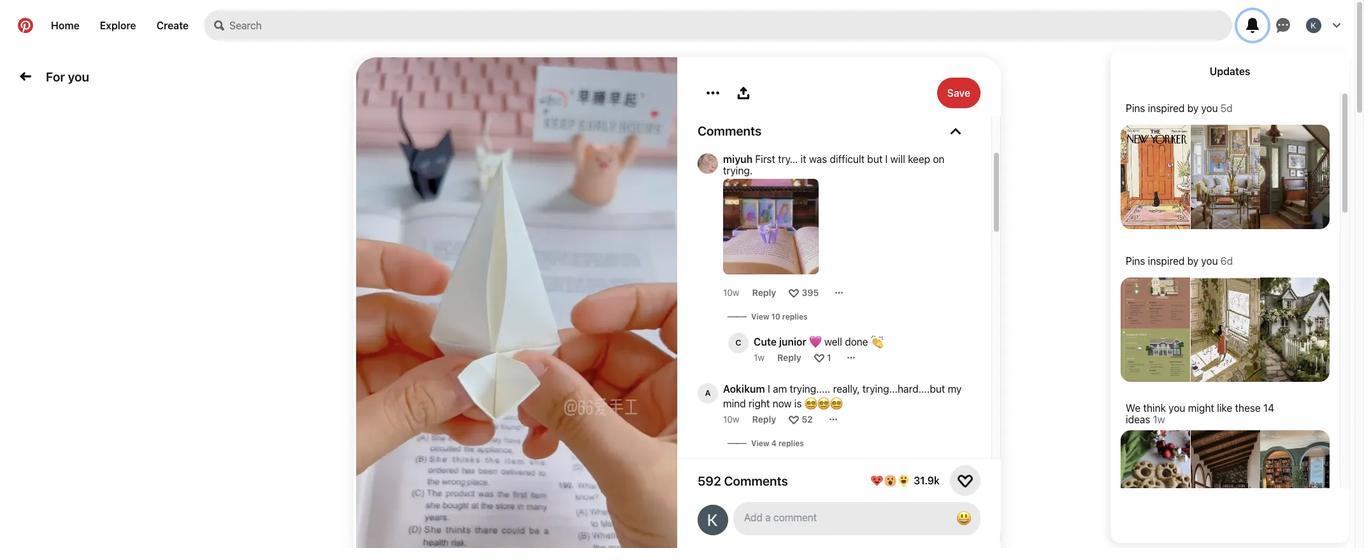 Task type: locate. For each thing, give the bounding box(es) containing it.
0 vertical spatial my
[[948, 384, 962, 395]]

you inside button
[[68, 69, 89, 84]]

2 inspired from the top
[[1149, 256, 1185, 267]]

comments up miyuh link
[[698, 124, 762, 138]]

you inside i'd have a black one in my hands if i had this kind of talent. 😍 i loved the piano too. could you tell me what beautiful song is that, please?
[[753, 534, 770, 545]]

inspired left 6d
[[1149, 256, 1185, 267]]

will
[[891, 154, 906, 165], [795, 460, 810, 472]]

reply button down the junior
[[778, 353, 802, 363]]

1 vertical spatial my
[[905, 506, 919, 517]]

search icon image
[[214, 20, 224, 31]]

on
[[933, 154, 945, 165]]

save button
[[937, 78, 981, 108], [937, 78, 981, 108]]

react image left 52 'button'
[[789, 415, 800, 425]]

0 horizontal spatial react image
[[789, 415, 800, 425]]

🩷
[[809, 337, 822, 348]]

⎯⎯ up cute junior 🩷 icon
[[729, 311, 746, 322]]

have
[[815, 506, 837, 517]]

am
[[773, 384, 787, 395]]

0 vertical spatial view
[[752, 312, 770, 322]]

0 vertical spatial 10w
[[724, 288, 740, 298]]

1 view from the top
[[752, 312, 770, 322]]

is right now
[[795, 398, 802, 410]]

inspired left 5d
[[1149, 103, 1185, 114]]

tell
[[773, 534, 787, 545]]

is inside i'd have a black one in my hands if i had this kind of talent. 😍 i loved the piano too. could you tell me what beautiful song is that, please?
[[900, 534, 907, 545]]

if
[[953, 506, 959, 517]]

1 vertical spatial 10w
[[724, 414, 740, 425]]

my inside i'd have a black one in my hands if i had this kind of talent. 😍 i loved the piano too. could you tell me what beautiful song is that, please?
[[905, 506, 919, 517]]

2 pins from the top
[[1126, 256, 1146, 267]]

ideas
[[1126, 414, 1151, 426]]

me
[[789, 534, 804, 545]]

pins for pins inspired by you 5d
[[1126, 103, 1146, 114]]

10w
[[724, 288, 740, 298], [724, 414, 740, 425], [754, 474, 770, 485]]

my right trying...hard....but
[[948, 384, 962, 395]]

0 horizontal spatial is
[[795, 398, 802, 410]]

pins for pins inspired by you 6d
[[1126, 256, 1146, 267]]

1w right the ideas
[[1154, 414, 1166, 426]]

i inside 'first try… it was difficult but i will keep on trying.'
[[886, 154, 888, 165]]

will right "you"
[[795, 460, 810, 472]]

replies right 10
[[783, 312, 808, 322]]

0 vertical spatial ⎯⎯
[[729, 311, 746, 322]]

😃
[[957, 510, 972, 528]]

might
[[1189, 403, 1215, 414]]

replies for junior
[[783, 312, 808, 322]]

😍
[[829, 520, 842, 532]]

inspired for pins inspired by you 6d
[[1149, 256, 1185, 267]]

inspired for pins inspired by you 5d
[[1149, 103, 1185, 114]]

Add a comment field
[[745, 513, 942, 524]]

now
[[773, 398, 792, 410]]

inspired
[[1149, 103, 1185, 114], [1149, 256, 1185, 267]]

1 horizontal spatial 1w
[[1154, 414, 1166, 426]]

view inside ⎯⎯ view 10 replies
[[752, 312, 770, 322]]

updates
[[1210, 66, 1251, 77]]

minipingridlego image
[[1261, 116, 1330, 239], [1118, 125, 1194, 229], [1184, 125, 1268, 230], [1175, 278, 1277, 382], [1244, 278, 1348, 382], [1121, 431, 1191, 535], [1187, 431, 1265, 535], [1254, 431, 1338, 535]]

0 vertical spatial 1w
[[754, 353, 765, 363]]

my right the in
[[905, 506, 919, 517]]

aokikum link
[[724, 384, 765, 395]]

2 vertical spatial 10w
[[754, 474, 770, 485]]

for
[[46, 69, 65, 84]]

reply
[[753, 288, 777, 298], [778, 353, 802, 363], [753, 414, 777, 425], [783, 474, 807, 485]]

claudete isabel image
[[698, 506, 718, 526]]

592 comments
[[698, 474, 789, 489]]

1 horizontal spatial is
[[900, 534, 907, 545]]

1 vertical spatial is
[[900, 534, 907, 545]]

i right but
[[886, 154, 888, 165]]

by left 6d
[[1188, 256, 1199, 267]]

could
[[724, 534, 751, 545]]

😃 button
[[734, 503, 981, 536], [952, 507, 977, 532]]

reply button for 1
[[778, 353, 802, 363]]

1 vertical spatial comments
[[725, 474, 789, 489]]

expand icon image
[[951, 126, 961, 136]]

replies right 4
[[779, 439, 804, 449]]

2 ⎯⎯ from the top
[[729, 438, 746, 449]]

for you
[[46, 69, 89, 84]]

1 pins from the top
[[1126, 103, 1146, 114]]

aokikum
[[724, 384, 765, 395]]

👏
[[871, 337, 884, 348]]

is down piano
[[900, 534, 907, 545]]

reply button up ⎯⎯ view 10 replies
[[753, 288, 777, 298]]

1 by from the top
[[1188, 103, 1199, 114]]

you left 5d
[[1202, 103, 1219, 114]]

reply button
[[753, 288, 777, 298], [778, 353, 802, 363], [753, 414, 777, 425], [783, 474, 807, 485]]

first try… it was difficult but i will keep on trying.
[[724, 154, 948, 177]]

2 view from the top
[[752, 439, 770, 449]]

miyuh
[[724, 154, 753, 165]]

1 horizontal spatial react image
[[815, 353, 825, 363]]

keep
[[908, 154, 931, 165]]

this
[[743, 520, 760, 532]]

view
[[752, 312, 770, 322], [752, 439, 770, 449]]

i left am
[[768, 384, 771, 395]]

view left 4
[[752, 439, 770, 449]]

claudete isabel link
[[724, 506, 798, 517]]

view for erin
[[752, 439, 770, 449]]

difficult
[[830, 154, 865, 165]]

kendallparks02 image
[[698, 506, 729, 536]]

0 horizontal spatial 1w
[[754, 353, 765, 363]]

2 by from the top
[[1188, 256, 1199, 267]]

save
[[948, 87, 971, 99]]

i
[[886, 154, 888, 165], [768, 384, 771, 395], [961, 506, 964, 517], [844, 520, 847, 532]]

one
[[875, 506, 892, 517]]

miyuh image
[[698, 154, 718, 174]]

⎯⎯
[[729, 311, 746, 322], [729, 438, 746, 449]]

5d
[[1221, 103, 1233, 114]]

reply down the junior
[[778, 353, 802, 363]]

1 horizontal spatial will
[[891, 154, 906, 165]]

cute junior 🩷 well done 👏
[[754, 337, 884, 348]]

⎯⎯ view 10 replies
[[729, 311, 808, 322]]

view left 10
[[752, 312, 770, 322]]

⎯⎯ up 'erin' image
[[729, 438, 746, 449]]

beautiful
[[831, 534, 872, 545]]

replies inside ⎯⎯ view 10 replies
[[783, 312, 808, 322]]

10w up ⎯⎯ view 10 replies
[[724, 288, 740, 298]]

⎯⎯ for erin
[[729, 438, 746, 449]]

1 vertical spatial view
[[752, 439, 770, 449]]

1 vertical spatial by
[[1188, 256, 1199, 267]]

you
[[68, 69, 89, 84], [1202, 103, 1219, 114], [1202, 256, 1219, 267], [1169, 403, 1186, 414], [753, 534, 770, 545]]

reply button for 52
[[753, 414, 777, 425]]

too.
[[923, 520, 940, 532]]

it
[[801, 154, 807, 165]]

0 vertical spatial react image
[[815, 353, 825, 363]]

my
[[948, 384, 962, 395], [905, 506, 919, 517]]

0 vertical spatial is
[[795, 398, 802, 410]]

0
[[351, 57, 356, 67]]

1 vertical spatial will
[[795, 460, 810, 472]]

by
[[1188, 103, 1199, 114], [1188, 256, 1199, 267]]

reply button down 'right'
[[753, 414, 777, 425]]

comments down erin
[[725, 474, 789, 489]]

https://i.pinimg.com/150x150/aa/54/80/aa548081eb87eca911ceb5597b527c53.jpg image
[[724, 179, 819, 275]]

comments
[[698, 124, 762, 138], [725, 474, 789, 489]]

react image
[[789, 288, 800, 298]]

0 vertical spatial inspired
[[1149, 103, 1185, 114]]

you right for
[[68, 69, 89, 84]]

1 vertical spatial pins
[[1126, 256, 1146, 267]]

trying...hard....but
[[863, 384, 946, 395]]

is
[[795, 398, 802, 410], [900, 534, 907, 545]]

you inside we think you might like these 14 ideas
[[1169, 403, 1186, 414]]

will left keep at top right
[[891, 154, 906, 165]]

you right think
[[1169, 403, 1186, 414]]

view inside ⎯⎯ view 4 replies
[[752, 439, 770, 449]]

0 vertical spatial pins
[[1126, 103, 1146, 114]]

0 vertical spatial by
[[1188, 103, 1199, 114]]

react image for cute junior 🩷
[[815, 353, 825, 363]]

395
[[802, 288, 819, 298]]

395 button
[[802, 288, 819, 298]]

1 vertical spatial replies
[[779, 439, 804, 449]]

1 inspired from the top
[[1149, 103, 1185, 114]]

react image left 1
[[815, 353, 825, 363]]

reply up ⎯⎯ view 10 replies
[[753, 288, 777, 298]]

had
[[724, 520, 741, 532]]

0 vertical spatial replies
[[783, 312, 808, 322]]

you down this on the right of page
[[753, 534, 770, 545]]

1 vertical spatial ⎯⎯
[[729, 438, 746, 449]]

1 vertical spatial inspired
[[1149, 256, 1185, 267]]

10w down mind
[[724, 414, 740, 425]]

replies inside ⎯⎯ view 4 replies
[[779, 439, 804, 449]]

i'd
[[801, 506, 812, 517]]

10w down erin
[[754, 474, 770, 485]]

1 vertical spatial 1w
[[1154, 414, 1166, 426]]

view for cute
[[752, 312, 770, 322]]

1w
[[754, 353, 765, 363], [1154, 414, 1166, 426]]

reply button for 395
[[753, 288, 777, 298]]

pins
[[1126, 103, 1146, 114], [1126, 256, 1146, 267]]

0 horizontal spatial my
[[905, 506, 919, 517]]

reply down 'right'
[[753, 414, 777, 425]]

592
[[698, 474, 722, 489]]

react image
[[815, 353, 825, 363], [789, 415, 800, 425]]

1w down cute
[[754, 353, 765, 363]]

10w for erin
[[724, 414, 740, 425]]

0 vertical spatial will
[[891, 154, 906, 165]]

by left 5d
[[1188, 103, 1199, 114]]

1 horizontal spatial my
[[948, 384, 962, 395]]

black
[[847, 506, 872, 517]]

1 vertical spatial react image
[[789, 415, 800, 425]]

1 ⎯⎯ from the top
[[729, 311, 746, 322]]

the
[[877, 520, 892, 532]]

erin
[[754, 460, 773, 472]]

0 horizontal spatial will
[[795, 460, 810, 472]]



Task type: vqa. For each thing, say whether or not it's contained in the screenshot.
7
no



Task type: describe. For each thing, give the bounding box(es) containing it.
really,
[[834, 384, 860, 395]]

claudete isabel
[[724, 506, 798, 517]]

pins inspired by you 6d
[[1126, 256, 1234, 267]]

10w for cute
[[724, 288, 740, 298]]

succeed
[[813, 460, 852, 472]]

1 button
[[827, 353, 832, 363]]

for you button
[[41, 64, 94, 89]]

mind
[[724, 398, 746, 410]]

pins inspired by you 5d
[[1126, 103, 1233, 114]]

cute junior 🩷 link
[[754, 333, 822, 350]]

i right if
[[961, 506, 964, 517]]

piano
[[894, 520, 920, 532]]

miyuh link
[[724, 154, 753, 165]]

is inside i am trying..... really, trying...hard....but my mind right now is 😵‍💫😵‍💫😵‍💫
[[795, 398, 802, 410]]

😵‍💫😵‍💫😵‍💫
[[805, 398, 843, 410]]

claudete
[[724, 506, 767, 517]]

by for 6d
[[1188, 256, 1199, 267]]

i right 😍 on the bottom
[[844, 520, 847, 532]]

in
[[895, 506, 903, 517]]

reaction image
[[958, 474, 973, 489]]

cute junior 🩷 image
[[729, 333, 749, 354]]

Search text field
[[230, 10, 1233, 41]]

these
[[1236, 403, 1261, 414]]

4
[[772, 439, 777, 449]]

reply down erin you will succeed
[[783, 474, 807, 485]]

react image for aokikum
[[789, 415, 800, 425]]

explore link
[[90, 10, 146, 41]]

what
[[806, 534, 829, 545]]

erin you will succeed
[[754, 460, 852, 472]]

by for 5d
[[1188, 103, 1199, 114]]

trying.....
[[790, 384, 831, 395]]

of
[[785, 520, 794, 532]]

52
[[802, 414, 813, 425]]

think
[[1144, 403, 1167, 414]]

⎯⎯ for cute
[[729, 311, 746, 322]]

right
[[749, 398, 770, 410]]

talent.
[[797, 520, 826, 532]]

my inside i am trying..... really, trying...hard....but my mind right now is 😵‍💫😵‍💫😵‍💫
[[948, 384, 962, 395]]

10
[[772, 312, 781, 322]]

you
[[776, 460, 793, 472]]

we think you might like these 14 ideas
[[1126, 403, 1275, 426]]

replies for you
[[779, 439, 804, 449]]

isabel
[[769, 506, 798, 517]]

reply for 395
[[753, 288, 777, 298]]

home
[[51, 20, 80, 31]]

home link
[[41, 10, 90, 41]]

loved
[[849, 520, 874, 532]]

52 button
[[802, 414, 813, 425]]

create
[[157, 20, 189, 31]]

create link
[[146, 10, 199, 41]]

cute
[[754, 337, 777, 348]]

1
[[827, 353, 832, 363]]

kendall parks image
[[1307, 18, 1322, 33]]

like
[[1218, 403, 1233, 414]]

a
[[839, 506, 845, 517]]

well
[[825, 337, 843, 348]]

reply for 52
[[753, 414, 777, 425]]

⎯⎯ view 4 replies
[[729, 438, 804, 449]]

try…
[[778, 154, 798, 165]]

6d
[[1221, 256, 1234, 267]]

reply button down erin you will succeed
[[783, 474, 807, 485]]

aokikum image
[[698, 384, 718, 404]]

reply for 1
[[778, 353, 802, 363]]

i am trying..... really, trying...hard....but my mind right now is 😵‍💫😵‍💫😵‍💫
[[724, 384, 965, 410]]

hands
[[922, 506, 950, 517]]

done
[[845, 337, 869, 348]]

please?
[[724, 545, 759, 549]]

kind
[[763, 520, 782, 532]]

0 vertical spatial comments
[[698, 124, 762, 138]]

14
[[1264, 403, 1275, 414]]

i'd have a black one in my hands if i had this kind of talent. 😍 i loved the piano too. could you tell me what beautiful song is that, please?
[[724, 506, 966, 549]]

was
[[809, 154, 828, 165]]

first
[[756, 154, 776, 165]]

31.9k
[[914, 476, 940, 487]]

explore
[[100, 20, 136, 31]]

comments button
[[698, 124, 972, 138]]

we
[[1126, 403, 1141, 414]]

that,
[[910, 534, 931, 545]]

erin image
[[729, 460, 749, 481]]

will inside 'first try… it was difficult but i will keep on trying.'
[[891, 154, 906, 165]]

song
[[874, 534, 897, 545]]

i inside i am trying..... really, trying...hard....but my mind right now is 😵‍💫😵‍💫😵‍💫
[[768, 384, 771, 395]]

trying.
[[724, 165, 753, 177]]

you left 6d
[[1202, 256, 1219, 267]]



